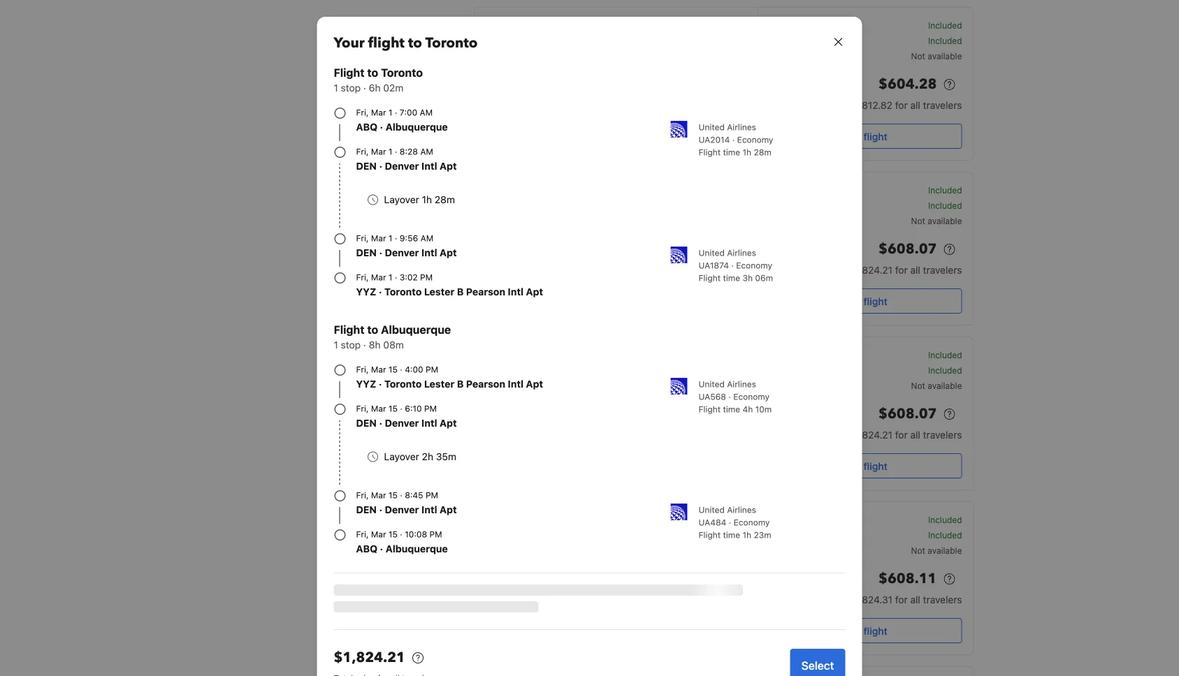 Task type: vqa. For each thing, say whether or not it's contained in the screenshot.
Not available for second See flight button from the bottom
yes



Task type: locate. For each thing, give the bounding box(es) containing it.
not available
[[911, 51, 962, 61], [911, 216, 962, 226], [911, 381, 962, 391], [911, 546, 962, 556]]

· inside flight to toronto 1 stop · 6h 02m
[[363, 82, 366, 94]]

4h
[[743, 405, 753, 415]]

2 united airlines from the top
[[486, 390, 543, 400]]

1 united airlines image from the top
[[671, 121, 688, 138]]

2 b from the top
[[457, 379, 464, 390]]

1 vertical spatial stop
[[341, 339, 361, 351]]

0 horizontal spatial 6h
[[369, 82, 381, 94]]

3:02 pm yyz . mar 1
[[701, 516, 746, 542]]

mar down 8h
[[371, 365, 386, 375]]

den
[[356, 160, 377, 172], [356, 247, 377, 259], [356, 418, 377, 429], [356, 504, 377, 516]]

fri, down flight to toronto 1 stop · 6h 02m
[[356, 108, 369, 117]]

intl for fri, mar 1 · 9:56 am den · denver intl apt
[[422, 247, 437, 259]]

1 for from the top
[[895, 100, 908, 111]]

for
[[895, 100, 908, 111], [895, 265, 908, 276], [895, 430, 908, 441], [895, 595, 908, 606]]

intl inside fri, mar 1 · 3:02 pm yyz · toronto lester b pearson intl apt
[[508, 286, 524, 298]]

united for fri, mar 1 · 3:02 pm yyz · toronto lester b pearson intl apt
[[699, 248, 725, 258]]

pm down fri, mar 1 · 9:56 am den · denver intl apt
[[420, 273, 433, 282]]

stop left "02m"
[[341, 82, 361, 94]]

0 vertical spatial lester
[[424, 286, 455, 298]]

flight inside flight to toronto 1 stop · 6h 02m
[[334, 66, 365, 79]]

1 travelers from the top
[[923, 100, 962, 111]]

3 see flight from the top
[[844, 461, 888, 472]]

6h left '53m'
[[620, 579, 630, 589]]

0 vertical spatial 28m
[[754, 148, 772, 157]]

abq down 12:48
[[695, 596, 712, 605]]

3 see flight button from the top
[[769, 454, 962, 479]]

$1,824.21 for all travelers for second $608.07 region from the top
[[849, 430, 962, 441]]

b inside fri, mar 1 · 3:02 pm yyz · toronto lester b pearson intl apt
[[457, 286, 464, 298]]

economy inside united airlines ua1874 · economy flight time 3h 06m
[[736, 261, 772, 271]]

2 stop from the top
[[341, 339, 361, 351]]

2 den from the top
[[356, 247, 377, 259]]

6 fri, from the top
[[356, 404, 369, 414]]

10:08 inside 10:08 pm abq . mar 15
[[695, 249, 726, 263]]

1 vertical spatial $608.07
[[879, 405, 937, 424]]

am right 8:28
[[420, 147, 433, 157]]

denver inside fri, mar 15 · 6:10 pm den · denver intl apt
[[385, 418, 419, 429]]

mar inside '12:48 pm abq . mar 15'
[[719, 596, 735, 605]]

denver down 8:45 on the bottom
[[385, 504, 419, 516]]

albuquerque inside the flight to albuquerque 1 stop · 8h 08m
[[381, 323, 451, 337]]

1 see flight button from the top
[[769, 124, 962, 149]]

albuquerque
[[386, 121, 448, 133], [381, 323, 451, 337], [386, 544, 448, 555]]

apt inside fri, mar 15 · 8:45 pm den · denver intl apt
[[440, 504, 457, 516]]

2 vertical spatial to
[[367, 323, 378, 337]]

yyz down 7:55
[[525, 596, 541, 605]]

fri, down fri, mar 15 · 8:45 pm den · denver intl apt
[[356, 530, 369, 540]]

0 vertical spatial $608.07 region
[[769, 238, 962, 264]]

united airlines image
[[671, 121, 688, 138], [671, 247, 688, 264], [671, 378, 688, 395]]

airlines
[[727, 122, 756, 132], [727, 248, 756, 258], [514, 289, 543, 299], [727, 380, 756, 389], [514, 390, 543, 400], [727, 505, 756, 515]]

am inside fri, mar 1 · 7:00 am abq · albuquerque
[[420, 108, 433, 117]]

united airlines ua2014 · economy flight time 1h 28m
[[699, 122, 773, 157]]

travelers
[[923, 100, 962, 111], [923, 265, 962, 276], [923, 430, 962, 441], [923, 595, 962, 606]]

4 denver from the top
[[385, 504, 419, 516]]

albuquerque for fri, mar 15 · 10:08 pm abq · albuquerque
[[386, 544, 448, 555]]

yyz inside "3:02 pm yyz . mar 1"
[[701, 532, 717, 542]]

1 left 23m
[[742, 532, 746, 542]]

8:45
[[405, 491, 423, 501]]

9:56
[[400, 233, 418, 243]]

1 vertical spatial $1,824.21 for all travelers
[[849, 430, 962, 441]]

united for fri, mar 1 · 8:28 am den · denver intl apt
[[699, 122, 725, 132]]

see flight button for second $608.07 region from the top
[[769, 454, 962, 479]]

6h
[[369, 82, 381, 94], [620, 579, 630, 589]]

mar inside fri, mar 1 · 9:56 am den · denver intl apt
[[371, 233, 386, 243]]

united airlines
[[486, 289, 543, 299], [486, 390, 543, 400]]

on
[[812, 36, 821, 45]]

pearson
[[466, 286, 505, 298], [466, 379, 505, 390]]

$1,824.31 for all travelers
[[849, 595, 962, 606]]

1 vertical spatial united airlines image
[[671, 247, 688, 264]]

6h left "02m"
[[369, 82, 381, 94]]

10:08 for 10:08 pm
[[695, 414, 726, 427]]

1 included from the top
[[928, 20, 962, 30]]

included carry-on bag
[[786, 20, 962, 45]]

to down your flight to toronto
[[367, 66, 378, 79]]

economy for fri, mar 1 · 8:28 am den · denver intl apt
[[737, 135, 773, 145]]

united inside 'united airlines ua2014 · economy flight time 1h 28m'
[[699, 122, 725, 132]]

flight
[[368, 34, 405, 53], [864, 131, 888, 142], [864, 296, 888, 307], [864, 461, 888, 472], [864, 626, 888, 637]]

to inside flight to toronto 1 stop · 6h 02m
[[367, 66, 378, 79]]

0 horizontal spatial 3:02
[[400, 273, 418, 282]]

time down ua484
[[723, 531, 740, 540]]

mar left 8:45 on the bottom
[[371, 491, 386, 501]]

b for fri, mar 1 · 3:02 pm yyz · toronto lester b pearson intl apt
[[457, 286, 464, 298]]

1 vertical spatial lester
[[424, 379, 455, 390]]

denver inside fri, mar 1 · 8:28 am den · denver intl apt
[[385, 160, 419, 172]]

albuquerque for fri, mar 1 · 7:00 am abq · albuquerque
[[386, 121, 448, 133]]

5 included from the top
[[928, 350, 962, 360]]

1 denver from the top
[[385, 160, 419, 172]]

1 left 8h
[[334, 339, 338, 351]]

toronto
[[425, 34, 478, 53], [381, 66, 423, 79], [384, 286, 422, 298], [384, 379, 422, 390]]

economy right ua2014
[[737, 135, 773, 145]]

united airlines image for flight to toronto
[[671, 121, 688, 138]]

1 layover from the top
[[384, 194, 419, 206]]

. for 3:02
[[720, 529, 722, 539]]

flight inside united airlines ua484 · economy flight time 1h 23m
[[699, 531, 721, 540]]

0 vertical spatial united airlines image
[[671, 121, 688, 138]]

fri, for fri, mar 1 · 9:56 am den · denver intl apt
[[356, 233, 369, 243]]

1 vertical spatial b
[[457, 379, 464, 390]]

1
[[334, 82, 338, 94], [389, 108, 393, 117], [389, 147, 393, 157], [389, 233, 393, 243], [389, 273, 393, 282], [334, 339, 338, 351], [742, 532, 746, 542]]

am right 7:55
[[552, 579, 570, 592]]

53m
[[632, 579, 650, 589]]

4 see flight from the top
[[844, 626, 888, 637]]

fri, for fri, mar 1 · 3:02 pm yyz · toronto lester b pearson intl apt
[[356, 273, 369, 282]]

2 all from the top
[[911, 265, 921, 276]]

available for second $608.07 region from the top
[[928, 381, 962, 391]]

$1,824.21 total price for all travelers element
[[334, 673, 779, 677]]

fri, inside fri, mar 15 · 8:45 pm den · denver intl apt
[[356, 491, 369, 501]]

flight for fri, mar 15 · 10:08 pm abq · albuquerque
[[699, 531, 721, 540]]

am for fri, mar 1 · 9:56 am den · denver intl apt
[[421, 233, 434, 243]]

stop inside the flight to albuquerque 1 stop · 8h 08m
[[341, 339, 361, 351]]

pm up 3h at the right
[[729, 249, 746, 263]]

fri, left 6:10
[[356, 404, 369, 414]]

0 vertical spatial $1,824.21
[[849, 265, 893, 276]]

available for $604.28 region
[[928, 51, 962, 61]]

$1,824.21
[[849, 265, 893, 276], [849, 430, 893, 441], [334, 649, 405, 668]]

$608.07
[[879, 240, 937, 259], [879, 405, 937, 424]]

see flight button
[[769, 124, 962, 149], [769, 289, 962, 314], [769, 454, 962, 479], [769, 619, 962, 644]]

4 den from the top
[[356, 504, 377, 516]]

0 vertical spatial pearson
[[466, 286, 505, 298]]

3 fri, from the top
[[356, 233, 369, 243]]

airlines inside united airlines ua568 · economy flight time 4h 10m
[[727, 380, 756, 389]]

1h inside united airlines ua484 · economy flight time 1h 23m
[[743, 531, 752, 540]]

yyz
[[356, 286, 376, 298], [356, 379, 376, 390], [701, 532, 717, 542], [525, 596, 541, 605]]

lester for fri, mar 1 · 3:02 pm yyz · toronto lester b pearson intl apt
[[424, 286, 455, 298]]

mar left 6:10
[[371, 404, 386, 414]]

yyz down ua484
[[701, 532, 717, 542]]

carry-
[[786, 36, 812, 45]]

1 den from the top
[[356, 160, 377, 172]]

2 see flight button from the top
[[769, 289, 962, 314]]

intl inside fri, mar 15 · 6:10 pm den · denver intl apt
[[422, 418, 437, 429]]

mar down fri, mar 15 · 8:45 pm den · denver intl apt
[[371, 530, 386, 540]]

den inside fri, mar 15 · 6:10 pm den · denver intl apt
[[356, 418, 377, 429]]

fri, down the flight to albuquerque 1 stop · 8h 08m
[[356, 365, 369, 375]]

am inside fri, mar 1 · 8:28 am den · denver intl apt
[[420, 147, 433, 157]]

1 left 9:56
[[389, 233, 393, 243]]

yyz up the flight to albuquerque 1 stop · 8h 08m
[[356, 286, 376, 298]]

$1,824.21 inside region
[[334, 649, 405, 668]]

4 time from the top
[[723, 531, 740, 540]]

. inside "3:02 pm yyz . mar 1"
[[720, 529, 722, 539]]

3:02 right united airlines icon
[[701, 516, 726, 529]]

fri, left 8:28
[[356, 147, 369, 157]]

abq inside fri, mar 1 · 7:00 am abq · albuquerque
[[356, 121, 378, 133]]

2h
[[422, 451, 433, 463]]

layover for albuquerque
[[384, 451, 419, 463]]

lester inside fri, mar 15 · 4:00 pm yyz · toronto lester b pearson intl apt
[[424, 379, 455, 390]]

economy up 3h at the right
[[736, 261, 772, 271]]

denver
[[385, 160, 419, 172], [385, 247, 419, 259], [385, 418, 419, 429], [385, 504, 419, 516]]

12:48 pm abq . mar 15
[[695, 579, 746, 605]]

lester
[[424, 286, 455, 298], [424, 379, 455, 390]]

see flight button for second $608.07 region from the bottom of the page
[[769, 289, 962, 314]]

layover 1h 28m
[[384, 194, 455, 206]]

layover up 9:56
[[384, 194, 419, 206]]

economy for fri, mar 15 · 6:10 pm den · denver intl apt
[[734, 392, 770, 402]]

intl inside fri, mar 1 · 8:28 am den · denver intl apt
[[422, 160, 437, 172]]

28m
[[754, 148, 772, 157], [435, 194, 455, 206]]

pearson inside fri, mar 15 · 4:00 pm yyz · toronto lester b pearson intl apt
[[466, 379, 505, 390]]

3 den from the top
[[356, 418, 377, 429]]

3:02 down fri, mar 1 · 9:56 am den · denver intl apt
[[400, 273, 418, 282]]

2 $608.07 region from the top
[[769, 403, 962, 429]]

1 down fri, mar 1 · 9:56 am den · denver intl apt
[[389, 273, 393, 282]]

pm right 6:10
[[424, 404, 437, 414]]

pearson inside fri, mar 1 · 3:02 pm yyz · toronto lester b pearson intl apt
[[466, 286, 505, 298]]

mar inside "3:02 pm yyz . mar 1"
[[725, 532, 740, 542]]

stop
[[341, 82, 361, 94], [341, 339, 361, 351]]

2 see from the top
[[844, 296, 861, 307]]

den inside fri, mar 15 · 8:45 pm den · denver intl apt
[[356, 504, 377, 516]]

2 vertical spatial 1h
[[743, 531, 752, 540]]

1 fri, from the top
[[356, 108, 369, 117]]

fri, left 8:45 on the bottom
[[356, 491, 369, 501]]

mar inside the fri, mar 15 · 10:08 pm abq · albuquerque
[[371, 530, 386, 540]]

apt inside fri, mar 15 · 6:10 pm den · denver intl apt
[[440, 418, 457, 429]]

1 lester from the top
[[424, 286, 455, 298]]

1 down your
[[334, 82, 338, 94]]

fri, down fri, mar 1 · 9:56 am den · denver intl apt
[[356, 273, 369, 282]]

lester inside fri, mar 1 · 3:02 pm yyz · toronto lester b pearson intl apt
[[424, 286, 455, 298]]

united inside united airlines ua484 · economy flight time 1h 23m
[[699, 505, 725, 515]]

intl inside fri, mar 15 · 8:45 pm den · denver intl apt
[[422, 504, 437, 516]]

pm down fri, mar 15 · 8:45 pm den · denver intl apt
[[430, 530, 442, 540]]

stop inside flight to toronto 1 stop · 6h 02m
[[341, 82, 361, 94]]

. for 7:55
[[544, 593, 546, 603]]

self
[[619, 116, 635, 126]]

2 denver from the top
[[385, 247, 419, 259]]

1 available from the top
[[928, 51, 962, 61]]

2 layover from the top
[[384, 451, 419, 463]]

2 time from the top
[[723, 273, 740, 283]]

0 vertical spatial $1,824.21 for all travelers
[[849, 265, 962, 276]]

select button
[[790, 649, 846, 677]]

$608.11
[[879, 570, 937, 589]]

flight to albuquerque 1 stop · 8h 08m
[[334, 323, 451, 351]]

albuquerque down '7:00'
[[386, 121, 448, 133]]

am
[[420, 108, 433, 117], [420, 147, 433, 157], [421, 233, 434, 243], [552, 579, 570, 592]]

intl inside fri, mar 1 · 9:56 am den · denver intl apt
[[422, 247, 437, 259]]

pm right '4:00'
[[426, 365, 438, 375]]

1 vertical spatial layover
[[384, 451, 419, 463]]

3 united airlines image from the top
[[671, 378, 688, 395]]

2 lester from the top
[[424, 379, 455, 390]]

am inside 7:55 am yyz . mar 15
[[552, 579, 570, 592]]

3 travelers from the top
[[923, 430, 962, 441]]

0 vertical spatial layover
[[384, 194, 419, 206]]

2 united airlines image from the top
[[671, 247, 688, 264]]

united
[[699, 122, 725, 132], [699, 248, 725, 258], [486, 289, 512, 299], [699, 380, 725, 389], [486, 390, 512, 400], [699, 505, 725, 515]]

layover
[[384, 194, 419, 206], [384, 451, 419, 463]]

15 inside fri, mar 15 · 6:10 pm den · denver intl apt
[[389, 404, 398, 414]]

0 vertical spatial to
[[408, 34, 422, 53]]

1 inside fri, mar 1 · 3:02 pm yyz · toronto lester b pearson intl apt
[[389, 273, 393, 282]]

transfer
[[637, 116, 668, 126]]

6:10
[[405, 404, 422, 414]]

· inside united airlines ua1874 · economy flight time 3h 06m
[[731, 261, 734, 271]]

0 vertical spatial stop
[[341, 82, 361, 94]]

7:55 am yyz . mar 15
[[525, 579, 575, 605]]

layover left 2h
[[384, 451, 419, 463]]

mar left 8:28
[[371, 147, 386, 157]]

time left 3h at the right
[[723, 273, 740, 283]]

united airlines image left "ua568"
[[671, 378, 688, 395]]

mar down fri, mar 1 · 9:56 am den · denver intl apt
[[371, 273, 386, 282]]

economy
[[737, 135, 773, 145], [736, 261, 772, 271], [734, 392, 770, 402], [734, 518, 770, 528]]

mar down ua484
[[725, 532, 740, 542]]

. inside 7:55 am yyz . mar 15
[[544, 593, 546, 603]]

pearson for fri, mar 1 · 3:02 pm yyz · toronto lester b pearson intl apt
[[466, 286, 505, 298]]

mar down 12:48
[[719, 596, 735, 605]]

yyz inside 7:55 am yyz . mar 15
[[525, 596, 541, 605]]

1 see flight from the top
[[844, 131, 888, 142]]

denver for fri, mar 1 · 9:56 am den · denver intl apt
[[385, 247, 419, 259]]

abq inside 10:08 pm abq . mar 15
[[695, 266, 712, 275]]

1 horizontal spatial 28m
[[754, 148, 772, 157]]

3 time from the top
[[723, 405, 740, 415]]

1 $1,824.21 for all travelers from the top
[[849, 265, 962, 276]]

3 available from the top
[[928, 381, 962, 391]]

4 travelers from the top
[[923, 595, 962, 606]]

flight inside the flight to albuquerque 1 stop · 8h 08m
[[334, 323, 365, 337]]

see
[[844, 131, 861, 142], [844, 296, 861, 307], [844, 461, 861, 472], [844, 626, 861, 637]]

$1,824.21 for all travelers for second $608.07 region from the bottom of the page
[[849, 265, 962, 276]]

1 see from the top
[[844, 131, 861, 142]]

0 vertical spatial 10:08
[[695, 249, 726, 263]]

see flight for see flight button associated with '$608.11' region at bottom right
[[844, 626, 888, 637]]

mar left 3h at the right
[[719, 266, 735, 275]]

2 available from the top
[[928, 216, 962, 226]]

2 pearson from the top
[[466, 379, 505, 390]]

pm inside '12:48 pm abq . mar 15'
[[729, 579, 746, 592]]

your
[[334, 34, 365, 53]]

denver inside fri, mar 15 · 8:45 pm den · denver intl apt
[[385, 504, 419, 516]]

denver down 6:10
[[385, 418, 419, 429]]

1 stop from the top
[[341, 82, 361, 94]]

den for fri, mar 1 · 9:56 am den · denver intl apt
[[356, 247, 377, 259]]

yyz inside fri, mar 1 · 3:02 pm yyz · toronto lester b pearson intl apt
[[356, 286, 376, 298]]

stop left 8h
[[341, 339, 361, 351]]

0 vertical spatial $608.07
[[879, 240, 937, 259]]

02m
[[383, 82, 404, 94]]

1 vertical spatial pearson
[[466, 379, 505, 390]]

fri, mar 1 · 8:28 am den · denver intl apt
[[356, 147, 457, 172]]

time inside united airlines ua484 · economy flight time 1h 23m
[[723, 531, 740, 540]]

am right 9:56
[[421, 233, 434, 243]]

see for second $608.07 region from the top
[[844, 461, 861, 472]]

pm
[[729, 249, 746, 263], [420, 273, 433, 282], [426, 365, 438, 375], [424, 404, 437, 414], [729, 414, 746, 427], [426, 491, 438, 501], [729, 516, 746, 529], [430, 530, 442, 540], [729, 579, 746, 592]]

pm right ua484
[[729, 516, 746, 529]]

8 fri, from the top
[[356, 530, 369, 540]]

2 travelers from the top
[[923, 265, 962, 276]]

. for 12:48
[[715, 593, 717, 603]]

yyz down 8h
[[356, 379, 376, 390]]

1 vertical spatial to
[[367, 66, 378, 79]]

0 vertical spatial b
[[457, 286, 464, 298]]

lester up fri, mar 15 · 6:10 pm den · denver intl apt
[[424, 379, 455, 390]]

lester down fri, mar 1 · 9:56 am den · denver intl apt
[[424, 286, 455, 298]]

1h
[[743, 148, 752, 157], [422, 194, 432, 206], [743, 531, 752, 540]]

2 for from the top
[[895, 265, 908, 276]]

fri, left 9:56
[[356, 233, 369, 243]]

3 denver from the top
[[385, 418, 419, 429]]

$1,812.82
[[849, 100, 893, 111]]

2 vertical spatial $1,824.21
[[334, 649, 405, 668]]

0 vertical spatial 6h
[[369, 82, 381, 94]]

1 time from the top
[[723, 148, 740, 157]]

fri, mar 1 · 3:02 pm yyz · toronto lester b pearson intl apt
[[356, 273, 543, 298]]

stop for flight to toronto
[[341, 82, 361, 94]]

united airlines image right transfer
[[671, 121, 688, 138]]

$1,824.21 for all travelers
[[849, 265, 962, 276], [849, 430, 962, 441]]

economy up 4h
[[734, 392, 770, 402]]

1 vertical spatial $1,824.21
[[849, 430, 893, 441]]

0 vertical spatial 1h
[[743, 148, 752, 157]]

5 fri, from the top
[[356, 365, 369, 375]]

united airlines image left ua1874
[[671, 247, 688, 264]]

mar inside fri, mar 1 · 8:28 am den · denver intl apt
[[371, 147, 386, 157]]

2 vertical spatial 10:08
[[405, 530, 427, 540]]

1 vertical spatial 3:02
[[701, 516, 726, 529]]

1 vertical spatial $608.07 region
[[769, 403, 962, 429]]

am right '7:00'
[[420, 108, 433, 117]]

mar down 7:55
[[548, 596, 564, 605]]

pearson for fri, mar 15 · 4:00 pm yyz · toronto lester b pearson intl apt
[[466, 379, 505, 390]]

am inside fri, mar 1 · 9:56 am den · denver intl apt
[[421, 233, 434, 243]]

1 all from the top
[[911, 100, 921, 111]]

travelers for second $608.07 region from the top
[[923, 430, 962, 441]]

fri, inside fri, mar 1 · 7:00 am abq · albuquerque
[[356, 108, 369, 117]]

b for fri, mar 15 · 4:00 pm yyz · toronto lester b pearson intl apt
[[457, 379, 464, 390]]

1 left '7:00'
[[389, 108, 393, 117]]

·
[[363, 82, 366, 94], [395, 108, 397, 117], [380, 121, 383, 133], [732, 135, 735, 145], [395, 147, 397, 157], [379, 160, 383, 172], [395, 233, 397, 243], [379, 247, 383, 259], [731, 261, 734, 271], [395, 273, 397, 282], [379, 286, 382, 298], [363, 339, 366, 351], [400, 365, 403, 375], [379, 379, 382, 390], [729, 392, 731, 402], [400, 404, 403, 414], [379, 418, 383, 429], [400, 491, 403, 501], [379, 504, 383, 516], [729, 518, 731, 528], [400, 530, 403, 540], [380, 544, 383, 555]]

fri, inside fri, mar 15 · 6:10 pm den · denver intl apt
[[356, 404, 369, 414]]

see flight
[[844, 131, 888, 142], [844, 296, 888, 307], [844, 461, 888, 472], [844, 626, 888, 637]]

airlines inside united airlines ua1874 · economy flight time 3h 06m
[[727, 248, 756, 258]]

travelers for '$608.11' region at bottom right
[[923, 595, 962, 606]]

layover 2h 35m
[[384, 451, 456, 463]]

fri, for fri, mar 15 · 6:10 pm den · denver intl apt
[[356, 404, 369, 414]]

1 pearson from the top
[[466, 286, 505, 298]]

$608.11 region
[[769, 568, 962, 594]]

1 vertical spatial 10:08
[[695, 414, 726, 427]]

abq down flight to toronto 1 stop · 6h 02m
[[356, 121, 378, 133]]

albuquerque up 08m
[[381, 323, 451, 337]]

time
[[723, 148, 740, 157], [723, 273, 740, 283], [723, 405, 740, 415], [723, 531, 740, 540]]

pm right 8:45 on the bottom
[[426, 491, 438, 501]]

4 fri, from the top
[[356, 273, 369, 282]]

10:08 for 10:08 pm abq . mar 15
[[695, 249, 726, 263]]

intl for fri, mar 1 · 8:28 am den · denver intl apt
[[422, 160, 437, 172]]

1 b from the top
[[457, 286, 464, 298]]

denver down 9:56
[[385, 247, 419, 259]]

3:02
[[400, 273, 418, 282], [701, 516, 726, 529]]

abq left 3h at the right
[[695, 266, 712, 275]]

not
[[911, 51, 926, 61], [911, 216, 926, 226], [911, 381, 926, 391], [911, 546, 926, 556]]

your flight to toronto
[[334, 34, 478, 53]]

1 vertical spatial 1h
[[422, 194, 432, 206]]

1 vertical spatial 28m
[[435, 194, 455, 206]]

to up flight to toronto 1 stop · 6h 02m
[[408, 34, 422, 53]]

fri, inside fri, mar 1 · 3:02 pm yyz · toronto lester b pearson intl apt
[[356, 273, 369, 282]]

pm right 12:48
[[729, 579, 746, 592]]

1 united airlines from the top
[[486, 289, 543, 299]]

0 vertical spatial united airlines
[[486, 289, 543, 299]]

united for fri, mar 15 · 6:10 pm den · denver intl apt
[[699, 380, 725, 389]]

fri, for fri, mar 15 · 10:08 pm abq · albuquerque
[[356, 530, 369, 540]]

economy inside 'united airlines ua2014 · economy flight time 1h 28m'
[[737, 135, 773, 145]]

flight
[[334, 66, 365, 79], [699, 148, 721, 157], [699, 273, 721, 283], [334, 323, 365, 337], [699, 405, 721, 415], [699, 531, 721, 540]]

intl
[[422, 160, 437, 172], [422, 247, 437, 259], [508, 286, 524, 298], [508, 379, 524, 390], [422, 418, 437, 429], [422, 504, 437, 516]]

mar down "02m"
[[371, 108, 386, 117]]

den for fri, mar 15 · 8:45 pm den · denver intl apt
[[356, 504, 377, 516]]

0 vertical spatial 3:02
[[400, 273, 418, 282]]

pm inside fri, mar 15 · 6:10 pm den · denver intl apt
[[424, 404, 437, 414]]

denver for fri, mar 15 · 8:45 pm den · denver intl apt
[[385, 504, 419, 516]]

4 available from the top
[[928, 546, 962, 556]]

see for second $608.07 region from the bottom of the page
[[844, 296, 861, 307]]

7:55
[[525, 579, 549, 592]]

flight inside united airlines ua568 · economy flight time 4h 10m
[[699, 405, 721, 415]]

4 all from the top
[[911, 595, 921, 606]]

mar inside fri, mar 15 · 4:00 pm yyz · toronto lester b pearson intl apt
[[371, 365, 386, 375]]

pm inside fri, mar 15 · 4:00 pm yyz · toronto lester b pearson intl apt
[[426, 365, 438, 375]]

2 vertical spatial united airlines image
[[671, 378, 688, 395]]

denver down 8:28
[[385, 160, 419, 172]]

albuquerque inside fri, mar 1 · 7:00 am abq · albuquerque
[[386, 121, 448, 133]]

abq down fri, mar 15 · 8:45 pm den · denver intl apt
[[356, 544, 378, 555]]

$1,824.31
[[849, 595, 893, 606]]

28m inside 'united airlines ua2014 · economy flight time 1h 28m'
[[754, 148, 772, 157]]

2 vertical spatial albuquerque
[[386, 544, 448, 555]]

all
[[911, 100, 921, 111], [911, 265, 921, 276], [911, 430, 921, 441], [911, 595, 921, 606]]

am for fri, mar 1 · 8:28 am den · denver intl apt
[[420, 147, 433, 157]]

1 horizontal spatial 6h
[[620, 579, 630, 589]]

3 see from the top
[[844, 461, 861, 472]]

. inside '12:48 pm abq . mar 15'
[[715, 593, 717, 603]]

15
[[737, 266, 746, 275], [389, 365, 398, 375], [389, 404, 398, 414], [389, 491, 398, 501], [389, 530, 398, 540], [566, 596, 575, 605], [737, 596, 746, 605]]

4 see flight button from the top
[[769, 619, 962, 644]]

fri, for fri, mar 15 · 4:00 pm yyz · toronto lester b pearson intl apt
[[356, 365, 369, 375]]

3 all from the top
[[911, 430, 921, 441]]

4 for from the top
[[895, 595, 908, 606]]

7 fri, from the top
[[356, 491, 369, 501]]

$608.07 region
[[769, 238, 962, 264], [769, 403, 962, 429]]

see for $604.28 region
[[844, 131, 861, 142]]

time for fri, mar 1 · 8:28 am den · denver intl apt
[[723, 148, 740, 157]]

3 not available from the top
[[911, 381, 962, 391]]

1 vertical spatial united airlines
[[486, 390, 543, 400]]

time down ua2014
[[723, 148, 740, 157]]

to up 8h
[[367, 323, 378, 337]]

fri,
[[356, 108, 369, 117], [356, 147, 369, 157], [356, 233, 369, 243], [356, 273, 369, 282], [356, 365, 369, 375], [356, 404, 369, 414], [356, 491, 369, 501], [356, 530, 369, 540]]

2 $1,824.21 for all travelers from the top
[[849, 430, 962, 441]]

0 vertical spatial albuquerque
[[386, 121, 448, 133]]

4 see from the top
[[844, 626, 861, 637]]

mar left 9:56
[[371, 233, 386, 243]]

10:08
[[695, 249, 726, 263], [695, 414, 726, 427], [405, 530, 427, 540]]

flight inside united airlines ua1874 · economy flight time 3h 06m
[[699, 273, 721, 283]]

$608.07 for second $608.07 region from the bottom of the page
[[879, 240, 937, 259]]

1 $608.07 from the top
[[879, 240, 937, 259]]

2 fri, from the top
[[356, 147, 369, 157]]

time left 4h
[[723, 405, 740, 415]]

mar
[[371, 108, 386, 117], [371, 147, 386, 157], [371, 233, 386, 243], [719, 266, 735, 275], [371, 273, 386, 282], [371, 365, 386, 375], [371, 404, 386, 414], [371, 491, 386, 501], [371, 530, 386, 540], [725, 532, 740, 542], [548, 596, 564, 605], [719, 596, 735, 605]]

economy up 23m
[[734, 518, 770, 528]]

flight for fri, mar 1 · 3:02 pm yyz · toronto lester b pearson intl apt
[[699, 273, 721, 283]]

den inside fri, mar 1 · 9:56 am den · denver intl apt
[[356, 247, 377, 259]]

den inside fri, mar 1 · 8:28 am den · denver intl apt
[[356, 160, 377, 172]]

abq inside the fri, mar 15 · 10:08 pm abq · albuquerque
[[356, 544, 378, 555]]

$1,824.21 for second $608.07 region from the top
[[849, 430, 893, 441]]

1 vertical spatial albuquerque
[[381, 323, 451, 337]]

to inside the flight to albuquerque 1 stop · 8h 08m
[[367, 323, 378, 337]]

2 see flight from the top
[[844, 296, 888, 307]]

time inside 'united airlines ua2014 · economy flight time 1h 28m'
[[723, 148, 740, 157]]

1 vertical spatial 6h
[[620, 579, 630, 589]]

2 $608.07 from the top
[[879, 405, 937, 424]]

abq
[[356, 121, 378, 133], [695, 266, 712, 275], [356, 544, 378, 555], [695, 596, 712, 605]]

b
[[457, 286, 464, 298], [457, 379, 464, 390]]

fri, inside fri, mar 1 · 9:56 am den · denver intl apt
[[356, 233, 369, 243]]

flight to toronto 1 stop · 6h 02m
[[334, 66, 423, 94]]

albuquerque down fri, mar 15 · 8:45 pm den · denver intl apt
[[386, 544, 448, 555]]

1 left 8:28
[[389, 147, 393, 157]]

12:48
[[695, 579, 726, 592]]

pm inside fri, mar 1 · 3:02 pm yyz · toronto lester b pearson intl apt
[[420, 273, 433, 282]]

fri, inside fri, mar 15 · 4:00 pm yyz · toronto lester b pearson intl apt
[[356, 365, 369, 375]]

1 horizontal spatial 3:02
[[701, 516, 726, 529]]

apt for fri, mar 1 · 8:28 am den · denver intl apt
[[440, 160, 457, 172]]



Task type: describe. For each thing, give the bounding box(es) containing it.
2 not available from the top
[[911, 216, 962, 226]]

mar inside fri, mar 1 · 7:00 am abq · albuquerque
[[371, 108, 386, 117]]

intl for fri, mar 15 · 6:10 pm den · denver intl apt
[[422, 418, 437, 429]]

8h
[[369, 339, 381, 351]]

ua568
[[699, 392, 726, 402]]

flight for fri, mar 15 · 6:10 pm den · denver intl apt
[[699, 405, 721, 415]]

apt for fri, mar 15 · 8:45 pm den · denver intl apt
[[440, 504, 457, 516]]

toronto inside flight to toronto 1 stop · 6h 02m
[[381, 66, 423, 79]]

15 inside '12:48 pm abq . mar 15'
[[737, 596, 746, 605]]

· inside 'united airlines ua2014 · economy flight time 1h 28m'
[[732, 135, 735, 145]]

ua1874
[[699, 261, 729, 271]]

2 included from the top
[[928, 36, 962, 45]]

fri, mar 1 · 7:00 am abq · albuquerque
[[356, 108, 448, 133]]

1 inside flight to toronto 1 stop · 6h 02m
[[334, 82, 338, 94]]

pm inside fri, mar 15 · 8:45 pm den · denver intl apt
[[426, 491, 438, 501]]

to for albuquerque
[[367, 323, 378, 337]]

yyz inside fri, mar 15 · 4:00 pm yyz · toronto lester b pearson intl apt
[[356, 379, 376, 390]]

toronto inside fri, mar 1 · 3:02 pm yyz · toronto lester b pearson intl apt
[[384, 286, 422, 298]]

available for '$608.11' region at bottom right
[[928, 546, 962, 556]]

15 inside fri, mar 15 · 4:00 pm yyz · toronto lester b pearson intl apt
[[389, 365, 398, 375]]

1 inside fri, mar 1 · 9:56 am den · denver intl apt
[[389, 233, 393, 243]]

$1,824.21 for second $608.07 region from the bottom of the page
[[849, 265, 893, 276]]

fri, mar 15 · 10:08 pm abq · albuquerque
[[356, 530, 448, 555]]

united airlines ua484 · economy flight time 1h 23m
[[699, 505, 772, 540]]

apt inside fri, mar 1 · 3:02 pm yyz · toronto lester b pearson intl apt
[[526, 286, 543, 298]]

7:00
[[400, 108, 417, 117]]

1 inside "3:02 pm yyz . mar 1"
[[742, 532, 746, 542]]

4:00
[[405, 365, 423, 375]]

1h for denver
[[743, 531, 752, 540]]

fri, mar 15 · 8:45 pm den · denver intl apt
[[356, 491, 457, 516]]

. for 10:08
[[715, 263, 717, 273]]

time for fri, mar 15 · 10:08 pm abq · albuquerque
[[723, 531, 740, 540]]

united airlines ua568 · economy flight time 4h 10m
[[699, 380, 772, 415]]

2 not from the top
[[911, 216, 926, 226]]

select
[[802, 660, 834, 673]]

· inside the flight to albuquerque 1 stop · 8h 08m
[[363, 339, 366, 351]]

travelers for second $608.07 region from the bottom of the page
[[923, 265, 962, 276]]

see flight for see flight button corresponding to $604.28 region
[[844, 131, 888, 142]]

3 for from the top
[[895, 430, 908, 441]]

4 included from the top
[[928, 201, 962, 210]]

included inside the included carry-on bag
[[928, 20, 962, 30]]

1 inside the flight to albuquerque 1 stop · 8h 08m
[[334, 339, 338, 351]]

ua2014
[[699, 135, 730, 145]]

travelers for $604.28 region
[[923, 100, 962, 111]]

pm inside "3:02 pm yyz . mar 1"
[[729, 516, 746, 529]]

· inside united airlines ua568 · economy flight time 4h 10m
[[729, 392, 731, 402]]

airlines for fri, mar 1 · 8:28 am den · denver intl apt
[[727, 122, 756, 132]]

10m
[[755, 405, 772, 415]]

fri, for fri, mar 1 · 8:28 am den · denver intl apt
[[356, 147, 369, 157]]

1 inside fri, mar 1 · 7:00 am abq · albuquerque
[[389, 108, 393, 117]]

$604.28 region
[[769, 73, 962, 99]]

united airlines image for flight to albuquerque
[[671, 378, 688, 395]]

3:02 inside "3:02 pm yyz . mar 1"
[[701, 516, 726, 529]]

flight inside dialog
[[368, 34, 405, 53]]

abq inside '12:48 pm abq . mar 15'
[[695, 596, 712, 605]]

· inside united airlines ua484 · economy flight time 1h 23m
[[729, 518, 731, 528]]

apt for fri, mar 1 · 9:56 am den · denver intl apt
[[440, 247, 457, 259]]

23m
[[754, 531, 772, 540]]

apt for fri, mar 15 · 6:10 pm den · denver intl apt
[[440, 418, 457, 429]]

denver for fri, mar 15 · 6:10 pm den · denver intl apt
[[385, 418, 419, 429]]

8:28
[[400, 147, 418, 157]]

fri, for fri, mar 15 · 8:45 pm den · denver intl apt
[[356, 491, 369, 501]]

to for toronto
[[367, 66, 378, 79]]

time for fri, mar 15 · 6:10 pm den · denver intl apt
[[723, 405, 740, 415]]

06m
[[755, 273, 773, 283]]

airlines for fri, mar 15 · 6:10 pm den · denver intl apt
[[727, 380, 756, 389]]

den for fri, mar 1 · 8:28 am den · denver intl apt
[[356, 160, 377, 172]]

airlines for fri, mar 1 · 3:02 pm yyz · toronto lester b pearson intl apt
[[727, 248, 756, 258]]

pm left "10m"
[[729, 414, 746, 427]]

available for second $608.07 region from the bottom of the page
[[928, 216, 962, 226]]

united airlines image
[[671, 504, 688, 521]]

mar inside 7:55 am yyz . mar 15
[[548, 596, 564, 605]]

flight for fri, mar 1 · 8:28 am den · denver intl apt
[[699, 148, 721, 157]]

6h inside flight to toronto 1 stop · 6h 02m
[[369, 82, 381, 94]]

denver for fri, mar 1 · 8:28 am den · denver intl apt
[[385, 160, 419, 172]]

lester for fri, mar 15 · 4:00 pm yyz · toronto lester b pearson intl apt
[[424, 379, 455, 390]]

intl for fri, mar 15 · 8:45 pm den · denver intl apt
[[422, 504, 437, 516]]

fri, mar 1 · 9:56 am den · denver intl apt
[[356, 233, 457, 259]]

4 not from the top
[[911, 546, 926, 556]]

pm inside the fri, mar 15 · 10:08 pm abq · albuquerque
[[430, 530, 442, 540]]

united for fri, mar 15 · 10:08 pm abq · albuquerque
[[699, 505, 725, 515]]

economy for fri, mar 1 · 3:02 pm yyz · toronto lester b pearson intl apt
[[736, 261, 772, 271]]

bag
[[824, 36, 839, 45]]

08m
[[383, 339, 404, 351]]

$1,812.82 for all travelers
[[849, 100, 962, 111]]

time for fri, mar 1 · 3:02 pm yyz · toronto lester b pearson intl apt
[[723, 273, 740, 283]]

fri, for fri, mar 1 · 7:00 am abq · albuquerque
[[356, 108, 369, 117]]

united airlines ua1874 · economy flight time 3h 06m
[[699, 248, 773, 283]]

intl inside fri, mar 15 · 4:00 pm yyz · toronto lester b pearson intl apt
[[508, 379, 524, 390]]

6h 53m
[[620, 579, 650, 589]]

den for fri, mar 15 · 6:10 pm den · denver intl apt
[[356, 418, 377, 429]]

1 inside fri, mar 1 · 8:28 am den · denver intl apt
[[389, 147, 393, 157]]

$1,824.21 region
[[334, 647, 779, 673]]

$608.07 for second $608.07 region from the top
[[879, 405, 937, 424]]

1 $608.07 region from the top
[[769, 238, 962, 264]]

layover for toronto
[[384, 194, 419, 206]]

fri, mar 15 · 4:00 pm yyz · toronto lester b pearson intl apt
[[356, 365, 543, 390]]

3 not from the top
[[911, 381, 926, 391]]

1h for albuquerque
[[743, 148, 752, 157]]

see for '$608.11' region at bottom right
[[844, 626, 861, 637]]

1 not from the top
[[911, 51, 926, 61]]

see flight button for '$608.11' region at bottom right
[[769, 619, 962, 644]]

see flight for see flight button related to second $608.07 region from the bottom of the page
[[844, 296, 888, 307]]

mar inside fri, mar 15 · 6:10 pm den · denver intl apt
[[371, 404, 386, 414]]

3 included from the top
[[928, 185, 962, 195]]

apt inside fri, mar 15 · 4:00 pm yyz · toronto lester b pearson intl apt
[[526, 379, 543, 390]]

see flight button for $604.28 region
[[769, 124, 962, 149]]

airlines for fri, mar 15 · 10:08 pm abq · albuquerque
[[727, 505, 756, 515]]

10:08 inside the fri, mar 15 · 10:08 pm abq · albuquerque
[[405, 530, 427, 540]]

15 inside 10:08 pm abq . mar 15
[[737, 266, 746, 275]]

0 horizontal spatial 28m
[[435, 194, 455, 206]]

your flight to toronto dialog
[[300, 0, 879, 677]]

15 inside the fri, mar 15 · 10:08 pm abq · albuquerque
[[389, 530, 398, 540]]

mar inside fri, mar 15 · 8:45 pm den · denver intl apt
[[371, 491, 386, 501]]

self transfer
[[619, 116, 668, 126]]

3h
[[743, 273, 753, 283]]

ua484
[[699, 518, 727, 528]]

1 not available from the top
[[911, 51, 962, 61]]

mar inside fri, mar 1 · 3:02 pm yyz · toronto lester b pearson intl apt
[[371, 273, 386, 282]]

7 included from the top
[[928, 515, 962, 525]]

economy for fri, mar 15 · 10:08 pm abq · albuquerque
[[734, 518, 770, 528]]

$604.28
[[879, 75, 937, 94]]

stop for flight to albuquerque
[[341, 339, 361, 351]]

35m
[[436, 451, 456, 463]]

pm inside 10:08 pm abq . mar 15
[[729, 249, 746, 263]]

6 included from the top
[[928, 366, 962, 375]]

4 not available from the top
[[911, 546, 962, 556]]

10:08 pm
[[695, 414, 746, 427]]

am for fri, mar 1 · 7:00 am abq · albuquerque
[[420, 108, 433, 117]]

15 inside fri, mar 15 · 8:45 pm den · denver intl apt
[[389, 491, 398, 501]]

8 included from the top
[[928, 531, 962, 540]]

see flight for see flight button corresponding to second $608.07 region from the top
[[844, 461, 888, 472]]

fri, mar 15 · 6:10 pm den · denver intl apt
[[356, 404, 457, 429]]

mar inside 10:08 pm abq . mar 15
[[719, 266, 735, 275]]

10:08 pm abq . mar 15
[[695, 249, 746, 275]]

15 inside 7:55 am yyz . mar 15
[[566, 596, 575, 605]]

3:02 inside fri, mar 1 · 3:02 pm yyz · toronto lester b pearson intl apt
[[400, 273, 418, 282]]

toronto inside fri, mar 15 · 4:00 pm yyz · toronto lester b pearson intl apt
[[384, 379, 422, 390]]



